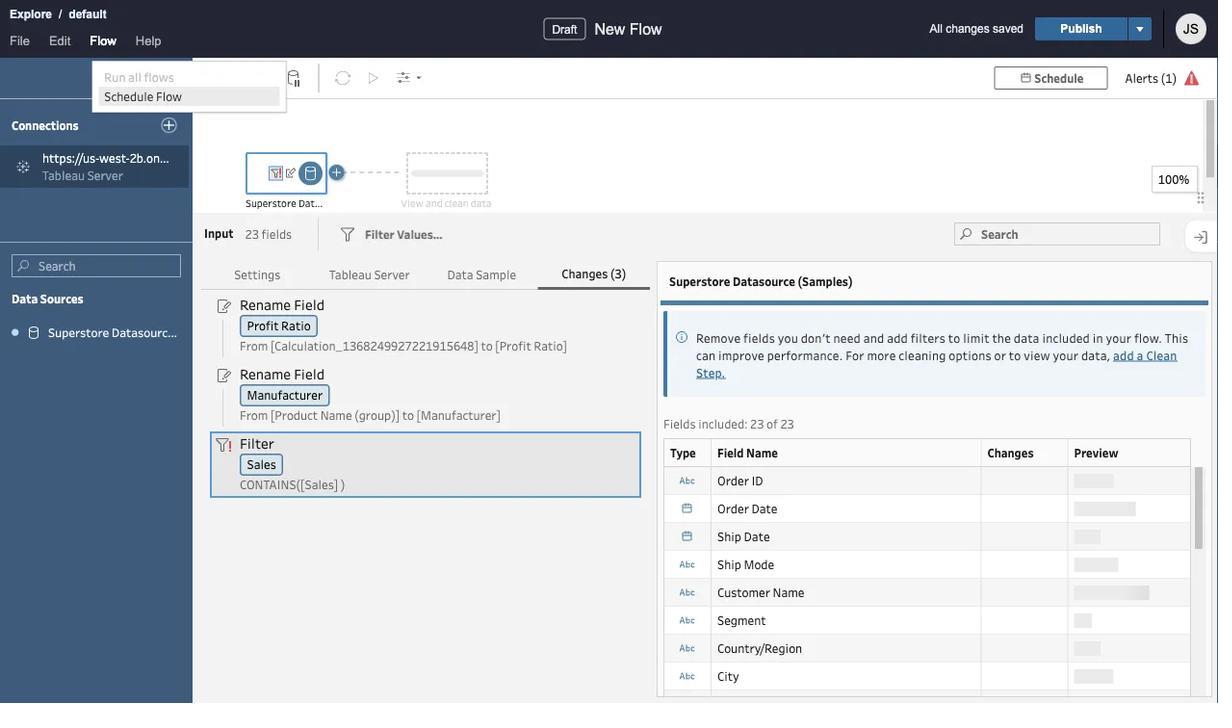 Task type: vqa. For each thing, say whether or not it's contained in the screenshot.
Sheets
no



Task type: describe. For each thing, give the bounding box(es) containing it.
0 vertical spatial tableau server
[[42, 167, 123, 183]]

cell for city
[[982, 663, 1069, 690]]

2 horizontal spatial 23
[[781, 416, 795, 432]]

segment
[[718, 612, 766, 628]]

to inside this can improve performance. for more cleaning options or to view your data,
[[1009, 347, 1022, 363]]

0 vertical spatial and
[[426, 197, 443, 210]]

sample
[[476, 267, 516, 283]]

all
[[930, 22, 943, 35]]

info image
[[675, 330, 689, 344]]

help
[[136, 33, 161, 48]]

rename for rename field profit ratio from [calculation_1368249927221915648] to [profit ratio]
[[240, 295, 291, 314]]

need
[[834, 330, 861, 346]]

1 vertical spatial and
[[864, 330, 885, 346]]

or
[[995, 347, 1007, 363]]

js
[[1184, 21, 1199, 36]]

included
[[1043, 330, 1090, 346]]

file button
[[0, 29, 39, 58]]

1 horizontal spatial tableau server
[[329, 267, 410, 283]]

all
[[128, 69, 142, 85]]

redo image
[[232, 64, 261, 92]]

profit
[[247, 318, 279, 334]]

alerts
[[1126, 70, 1159, 86]]

js button
[[1176, 13, 1207, 44]]

(group)]
[[355, 407, 400, 423]]

from inside rename field manufacturer from [product name (group)] to [manufacturer]
[[240, 407, 268, 423]]

remove fields you don't need and add filters to limit the data included in your flow.
[[696, 330, 1165, 346]]

run
[[104, 69, 126, 85]]

file
[[10, 33, 30, 48]]

to inside 'rename field profit ratio from [calculation_1368249927221915648] to [profit ratio]'
[[481, 337, 493, 353]]

filter
[[240, 434, 274, 453]]

rename field manufacturer from [product name (group)] to [manufacturer]
[[240, 364, 501, 423]]

order date
[[718, 500, 778, 516]]

1 horizontal spatial 23
[[751, 416, 764, 432]]

fields for 23
[[262, 226, 292, 242]]

field inside grid
[[718, 445, 744, 460]]

performance.
[[768, 347, 843, 363]]

explore link
[[9, 5, 53, 24]]

field name
[[718, 445, 778, 460]]

sources
[[40, 291, 83, 306]]

cell for ship date
[[982, 523, 1069, 551]]

a
[[1137, 347, 1144, 363]]

name for field
[[747, 445, 778, 460]]

0 horizontal spatial tableau
[[42, 167, 85, 183]]

the
[[993, 330, 1011, 346]]

edit button
[[39, 29, 80, 58]]

ratio]
[[534, 337, 567, 353]]

improve
[[719, 347, 765, 363]]

rename field profit ratio from [calculation_1368249927221915648] to [profit ratio]
[[240, 295, 567, 353]]

data for data sources
[[12, 291, 38, 306]]

this can improve performance. for more cleaning options or to view your data,
[[696, 330, 1189, 363]]

mode
[[744, 556, 775, 572]]

0 vertical spatial your
[[1106, 330, 1132, 346]]

country/region
[[718, 640, 803, 656]]

[product
[[271, 407, 318, 423]]

changes for changes (3)
[[562, 266, 608, 282]]

remove
[[696, 330, 741, 346]]

limit
[[964, 330, 990, 346]]

data,
[[1082, 347, 1111, 363]]

clean
[[1147, 347, 1178, 363]]

)
[[341, 476, 345, 492]]

schedule flow menu item
[[99, 87, 280, 106]]

new flow
[[595, 20, 662, 38]]

Search text field
[[12, 254, 181, 277]]

to left limit
[[949, 330, 961, 346]]

0 horizontal spatial (samples)
[[177, 325, 232, 341]]

city
[[718, 668, 739, 684]]

data for data sample
[[447, 267, 474, 283]]

run all flows schedule flow
[[104, 69, 182, 104]]

ship for ship date
[[718, 528, 742, 544]]

edit
[[49, 33, 71, 48]]

view and clean data
[[401, 197, 492, 210]]

settings
[[234, 267, 281, 283]]

1 vertical spatial superstore
[[669, 273, 730, 289]]

add connection image
[[161, 117, 177, 133]]

1 horizontal spatial superstore datasource (samples)
[[246, 197, 399, 210]]

connections
[[12, 118, 79, 133]]

date for order date
[[752, 500, 778, 516]]

order date row
[[664, 494, 1192, 524]]

order id
[[718, 472, 764, 488]]

flow inside the flow popup button
[[90, 33, 116, 48]]

default link
[[68, 5, 108, 24]]

fields
[[664, 416, 696, 432]]

from inside 'rename field profit ratio from [calculation_1368249927221915648] to [profit ratio]'
[[240, 337, 268, 353]]

name for customer
[[773, 584, 805, 600]]

options
[[949, 347, 992, 363]]

country/region row
[[664, 634, 1192, 664]]

row group inside grid
[[664, 466, 1192, 703]]

cell for customer name
[[982, 579, 1069, 607]]

1 vertical spatial tableau
[[329, 267, 372, 283]]

all changes saved
[[930, 22, 1024, 35]]

menu containing run all flows
[[93, 62, 285, 112]]

Search text field
[[955, 222, 1161, 245]]

ship date row
[[664, 522, 1192, 552]]

changes
[[946, 22, 990, 35]]

for
[[846, 347, 865, 363]]

field for rename field manufacturer from [product name (group)] to [manufacturer]
[[294, 364, 325, 383]]

order id row
[[664, 466, 1192, 496]]

[profit
[[495, 337, 531, 353]]

view
[[401, 197, 424, 210]]

segment row
[[664, 606, 1192, 636]]

schedule button
[[994, 66, 1108, 90]]

[manufacturer]
[[417, 407, 501, 423]]

ratio
[[281, 318, 311, 334]]

this
[[1165, 330, 1189, 346]]

ship mode
[[718, 556, 775, 572]]



Task type: locate. For each thing, give the bounding box(es) containing it.
cell for segment
[[982, 607, 1069, 635]]

1 vertical spatial rename
[[240, 364, 291, 383]]

1 horizontal spatial tableau
[[329, 267, 372, 283]]

2 vertical spatial name
[[773, 584, 805, 600]]

add left a
[[1114, 347, 1135, 363]]

flow.
[[1135, 330, 1163, 346]]

2 vertical spatial (samples)
[[177, 325, 232, 341]]

to inside rename field manufacturer from [product name (group)] to [manufacturer]
[[402, 407, 414, 423]]

schedule down all
[[104, 88, 154, 104]]

superstore down sources
[[48, 325, 109, 341]]

rename
[[240, 295, 291, 314], [240, 364, 291, 383]]

1 vertical spatial (samples)
[[798, 273, 853, 289]]

0 vertical spatial from
[[240, 337, 268, 353]]

1 vertical spatial data
[[1014, 330, 1040, 346]]

fields
[[262, 226, 292, 242], [744, 330, 775, 346]]

rename up manufacturer
[[240, 364, 291, 383]]

2 horizontal spatial flow
[[630, 20, 662, 38]]

publish button
[[1036, 17, 1128, 40]]

ship date
[[718, 528, 770, 544]]

1 rename from the top
[[240, 295, 291, 314]]

your right in
[[1106, 330, 1132, 346]]

1 horizontal spatial datasource
[[299, 197, 351, 210]]

tableau up 'rename field profit ratio from [calculation_1368249927221915648] to [profit ratio]'
[[329, 267, 372, 283]]

0 vertical spatial name
[[320, 407, 352, 423]]

order for order date
[[718, 500, 749, 516]]

(1)
[[1161, 70, 1177, 86]]

changes left (3) at the right of page
[[562, 266, 608, 282]]

ship inside 'row'
[[718, 556, 742, 572]]

row
[[664, 690, 1192, 703]]

data right clean
[[471, 197, 492, 210]]

1 vertical spatial from
[[240, 407, 268, 423]]

to right "(group)]"
[[402, 407, 414, 423]]

ship mode row
[[664, 550, 1192, 580]]

name left "(group)]"
[[320, 407, 352, 423]]

1 horizontal spatial your
[[1106, 330, 1132, 346]]

rename for rename field manufacturer from [product name (group)] to [manufacturer]
[[240, 364, 291, 383]]

1 vertical spatial add
[[1114, 347, 1135, 363]]

superstore up 23 fields
[[246, 197, 296, 210]]

filters
[[911, 330, 946, 346]]

2 vertical spatial datasource
[[112, 325, 174, 341]]

customer name row
[[664, 578, 1192, 608]]

ship for ship mode
[[718, 556, 742, 572]]

order
[[718, 472, 749, 488], [718, 500, 749, 516]]

1 vertical spatial order
[[718, 500, 749, 516]]

from
[[240, 337, 268, 353], [240, 407, 268, 423]]

0 vertical spatial tableau
[[42, 167, 85, 183]]

server up search text field
[[87, 167, 123, 183]]

0 vertical spatial fields
[[262, 226, 292, 242]]

23 right input
[[245, 226, 259, 242]]

name down mode
[[773, 584, 805, 600]]

city row
[[664, 662, 1192, 691]]

(samples)
[[353, 197, 399, 210], [798, 273, 853, 289], [177, 325, 232, 341]]

rename up profit
[[240, 295, 291, 314]]

datasource left view
[[299, 197, 351, 210]]

2 rename from the top
[[240, 364, 291, 383]]

(samples) up the don't
[[798, 273, 853, 289]]

cell inside 'ship date' row
[[982, 523, 1069, 551]]

23 right of
[[781, 416, 795, 432]]

1 vertical spatial schedule
[[104, 88, 154, 104]]

0 horizontal spatial data
[[471, 197, 492, 210]]

0 horizontal spatial and
[[426, 197, 443, 210]]

row group
[[664, 466, 1192, 703]]

/
[[59, 8, 62, 21]]

0 horizontal spatial datasource
[[112, 325, 174, 341]]

fields up improve
[[744, 330, 775, 346]]

flow
[[630, 20, 662, 38], [90, 33, 116, 48], [156, 88, 182, 104]]

name up id
[[747, 445, 778, 460]]

2 horizontal spatial (samples)
[[798, 273, 853, 289]]

to left [profit
[[481, 337, 493, 353]]

flows
[[144, 69, 174, 85]]

ship up ship mode at the bottom right
[[718, 528, 742, 544]]

superstore datasource (samples) up "you"
[[669, 273, 853, 289]]

and up more
[[864, 330, 885, 346]]

0 vertical spatial ship
[[718, 528, 742, 544]]

cell
[[982, 523, 1069, 551], [982, 579, 1069, 607], [982, 607, 1069, 635], [982, 635, 1069, 663], [982, 663, 1069, 690]]

from up filter
[[240, 407, 268, 423]]

0 vertical spatial data
[[471, 197, 492, 210]]

0 horizontal spatial tableau server
[[42, 167, 123, 183]]

cleaning
[[899, 347, 946, 363]]

input
[[204, 225, 234, 241]]

superstore up info icon
[[669, 273, 730, 289]]

to
[[949, 330, 961, 346], [481, 337, 493, 353], [1009, 347, 1022, 363], [402, 407, 414, 423]]

1 vertical spatial server
[[374, 267, 410, 283]]

0 vertical spatial server
[[87, 167, 123, 183]]

1 order from the top
[[718, 472, 749, 488]]

1 horizontal spatial data
[[1014, 330, 1040, 346]]

field up ratio
[[294, 295, 325, 314]]

0 horizontal spatial changes
[[562, 266, 608, 282]]

2 horizontal spatial superstore datasource (samples)
[[669, 273, 853, 289]]

0 horizontal spatial schedule
[[104, 88, 154, 104]]

field
[[294, 295, 325, 314], [294, 364, 325, 383], [718, 445, 744, 460]]

fields up settings
[[262, 226, 292, 242]]

field up manufacturer
[[294, 364, 325, 383]]

fields for remove
[[744, 330, 775, 346]]

flow right new
[[630, 20, 662, 38]]

id
[[752, 472, 764, 488]]

1 horizontal spatial data
[[447, 267, 474, 283]]

datasource up "you"
[[733, 273, 796, 289]]

23
[[245, 226, 259, 242], [751, 416, 764, 432], [781, 416, 795, 432]]

saved
[[993, 22, 1024, 35]]

manufacturer
[[247, 387, 323, 403]]

flow inside run all flows schedule flow
[[156, 88, 182, 104]]

your down included
[[1053, 347, 1079, 363]]

4 cell from the top
[[982, 635, 1069, 663]]

flow down flows
[[156, 88, 182, 104]]

filter sales contains([sales] )
[[240, 434, 345, 492]]

add
[[887, 330, 908, 346], [1114, 347, 1135, 363]]

rename inside rename field manufacturer from [product name (group)] to [manufacturer]
[[240, 364, 291, 383]]

help button
[[126, 29, 171, 58]]

superstore datasource (samples) up 23 fields
[[246, 197, 399, 210]]

and right view
[[426, 197, 443, 210]]

0 horizontal spatial flow
[[90, 33, 116, 48]]

tableau
[[42, 167, 85, 183], [329, 267, 372, 283]]

1 vertical spatial date
[[744, 528, 770, 544]]

data left sample
[[447, 267, 474, 283]]

schedule inside run all flows schedule flow
[[104, 88, 154, 104]]

flow down default link
[[90, 33, 116, 48]]

cell inside city row
[[982, 663, 1069, 690]]

data
[[471, 197, 492, 210], [1014, 330, 1040, 346]]

0 vertical spatial superstore
[[246, 197, 296, 210]]

draft
[[552, 23, 577, 36]]

0 vertical spatial changes
[[562, 266, 608, 282]]

0 vertical spatial order
[[718, 472, 749, 488]]

explore
[[10, 8, 52, 21]]

your inside this can improve performance. for more cleaning options or to view your data,
[[1053, 347, 1079, 363]]

sales
[[247, 456, 276, 472]]

1 vertical spatial datasource
[[733, 273, 796, 289]]

1 vertical spatial field
[[294, 364, 325, 383]]

order down order id
[[718, 500, 749, 516]]

tableau down the connections
[[42, 167, 85, 183]]

(3)
[[611, 266, 626, 282]]

(samples) left profit
[[177, 325, 232, 341]]

1 horizontal spatial schedule
[[1035, 70, 1084, 86]]

fields included: 23 of 23
[[664, 416, 795, 432]]

23 fields
[[245, 226, 292, 242]]

date down id
[[752, 500, 778, 516]]

0 vertical spatial datasource
[[299, 197, 351, 210]]

23 left of
[[751, 416, 764, 432]]

1 vertical spatial your
[[1053, 347, 1079, 363]]

ship inside row
[[718, 528, 742, 544]]

grid containing order id
[[664, 438, 1206, 703]]

row group containing order id
[[664, 466, 1192, 703]]

customer
[[718, 584, 771, 600]]

1 horizontal spatial flow
[[156, 88, 182, 104]]

data left sources
[[12, 291, 38, 306]]

2 ship from the top
[[718, 556, 742, 572]]

field inside 'rename field profit ratio from [calculation_1368249927221915648] to [profit ratio]'
[[294, 295, 325, 314]]

clean
[[445, 197, 469, 210]]

publish
[[1061, 22, 1103, 35]]

of
[[767, 416, 778, 432]]

from down profit
[[240, 337, 268, 353]]

tableau server
[[42, 167, 123, 183], [329, 267, 410, 283]]

new
[[595, 20, 626, 38]]

0 vertical spatial data
[[447, 267, 474, 283]]

1 horizontal spatial (samples)
[[353, 197, 399, 210]]

1 horizontal spatial and
[[864, 330, 885, 346]]

2 vertical spatial superstore datasource (samples)
[[48, 325, 232, 341]]

data sample
[[447, 267, 516, 283]]

1 vertical spatial superstore datasource (samples)
[[669, 273, 853, 289]]

superstore datasource (samples)
[[246, 197, 399, 210], [669, 273, 853, 289], [48, 325, 232, 341]]

2 from from the top
[[240, 407, 268, 423]]

2 vertical spatial field
[[718, 445, 744, 460]]

1 vertical spatial tableau server
[[329, 267, 410, 283]]

0 horizontal spatial 23
[[245, 226, 259, 242]]

date up mode
[[744, 528, 770, 544]]

name inside customer name row
[[773, 584, 805, 600]]

field inside rename field manufacturer from [product name (group)] to [manufacturer]
[[294, 364, 325, 383]]

0 vertical spatial superstore datasource (samples)
[[246, 197, 399, 210]]

you
[[778, 330, 798, 346]]

don't
[[801, 330, 831, 346]]

0 vertical spatial add
[[887, 330, 908, 346]]

data sources
[[12, 291, 83, 306]]

datasource down search text field
[[112, 325, 174, 341]]

1 horizontal spatial superstore
[[246, 197, 296, 210]]

2 order from the top
[[718, 500, 749, 516]]

changes (3)
[[562, 266, 626, 282]]

default
[[69, 8, 107, 21]]

schedule down publish button
[[1035, 70, 1084, 86]]

5 cell from the top
[[982, 663, 1069, 690]]

0 horizontal spatial data
[[12, 291, 38, 306]]

1 horizontal spatial fields
[[744, 330, 775, 346]]

your
[[1106, 330, 1132, 346], [1053, 347, 1079, 363]]

1 horizontal spatial changes
[[988, 445, 1034, 460]]

date for ship date
[[744, 528, 770, 544]]

contains([sales]
[[240, 476, 338, 492]]

superstore datasource (samples) down search text field
[[48, 325, 232, 341]]

name inside rename field manufacturer from [product name (group)] to [manufacturer]
[[320, 407, 352, 423]]

0 vertical spatial rename
[[240, 295, 291, 314]]

data up view
[[1014, 330, 1040, 346]]

1 vertical spatial data
[[12, 291, 38, 306]]

1 cell from the top
[[982, 523, 1069, 551]]

customer name
[[718, 584, 805, 600]]

superstore
[[246, 197, 296, 210], [669, 273, 730, 289], [48, 325, 109, 341]]

2 horizontal spatial superstore
[[669, 273, 730, 289]]

1 ship from the top
[[718, 528, 742, 544]]

0 vertical spatial date
[[752, 500, 778, 516]]

3 cell from the top
[[982, 607, 1069, 635]]

0 horizontal spatial fields
[[262, 226, 292, 242]]

flow button
[[80, 29, 126, 58]]

menu
[[93, 62, 285, 112]]

changes left the preview
[[988, 445, 1034, 460]]

field down the fields included: 23 of 23
[[718, 445, 744, 460]]

alerts (1)
[[1126, 70, 1177, 86]]

data
[[447, 267, 474, 283], [12, 291, 38, 306]]

date
[[752, 500, 778, 516], [744, 528, 770, 544]]

tableau server down the connections
[[42, 167, 123, 183]]

0 horizontal spatial your
[[1053, 347, 1079, 363]]

explore / default
[[10, 8, 107, 21]]

to right or
[[1009, 347, 1022, 363]]

rename inside 'rename field profit ratio from [calculation_1368249927221915648] to [profit ratio]'
[[240, 295, 291, 314]]

ship left mode
[[718, 556, 742, 572]]

2 horizontal spatial datasource
[[733, 273, 796, 289]]

[calculation_1368249927221915648]
[[271, 337, 479, 353]]

1 from from the top
[[240, 337, 268, 353]]

2 cell from the top
[[982, 579, 1069, 607]]

name
[[320, 407, 352, 423], [747, 445, 778, 460], [773, 584, 805, 600]]

add up more
[[887, 330, 908, 346]]

more
[[867, 347, 896, 363]]

0 vertical spatial (samples)
[[353, 197, 399, 210]]

cell for country/region
[[982, 635, 1069, 663]]

0 horizontal spatial add
[[887, 330, 908, 346]]

1 vertical spatial fields
[[744, 330, 775, 346]]

server up 'rename field profit ratio from [calculation_1368249927221915648] to [profit ratio]'
[[374, 267, 410, 283]]

0 horizontal spatial superstore datasource (samples)
[[48, 325, 232, 341]]

schedule inside button
[[1035, 70, 1084, 86]]

cell inside country/region row
[[982, 635, 1069, 663]]

1 vertical spatial name
[[747, 445, 778, 460]]

1 horizontal spatial server
[[374, 267, 410, 283]]

in
[[1093, 330, 1104, 346]]

add a clean step.
[[696, 347, 1178, 380]]

grid
[[664, 438, 1206, 703]]

order for order id
[[718, 472, 749, 488]]

add inside add a clean step.
[[1114, 347, 1135, 363]]

1 horizontal spatial add
[[1114, 347, 1135, 363]]

1 vertical spatial changes
[[988, 445, 1034, 460]]

0 vertical spatial schedule
[[1035, 70, 1084, 86]]

field for rename field profit ratio from [calculation_1368249927221915648] to [profit ratio]
[[294, 295, 325, 314]]

1 vertical spatial ship
[[718, 556, 742, 572]]

preview
[[1075, 445, 1119, 460]]

cell inside segment "row"
[[982, 607, 1069, 635]]

run all flows menu item
[[99, 67, 280, 87]]

changes for changes
[[988, 445, 1034, 460]]

cell inside customer name row
[[982, 579, 1069, 607]]

0 vertical spatial field
[[294, 295, 325, 314]]

step.
[[696, 364, 726, 380]]

0 horizontal spatial server
[[87, 167, 123, 183]]

(samples) left view
[[353, 197, 399, 210]]

2 vertical spatial superstore
[[48, 325, 109, 341]]

order left id
[[718, 472, 749, 488]]

0 horizontal spatial superstore
[[48, 325, 109, 341]]

tableau server up 'rename field profit ratio from [calculation_1368249927221915648] to [profit ratio]'
[[329, 267, 410, 283]]

server
[[87, 167, 123, 183], [374, 267, 410, 283]]

can
[[696, 347, 716, 363]]



